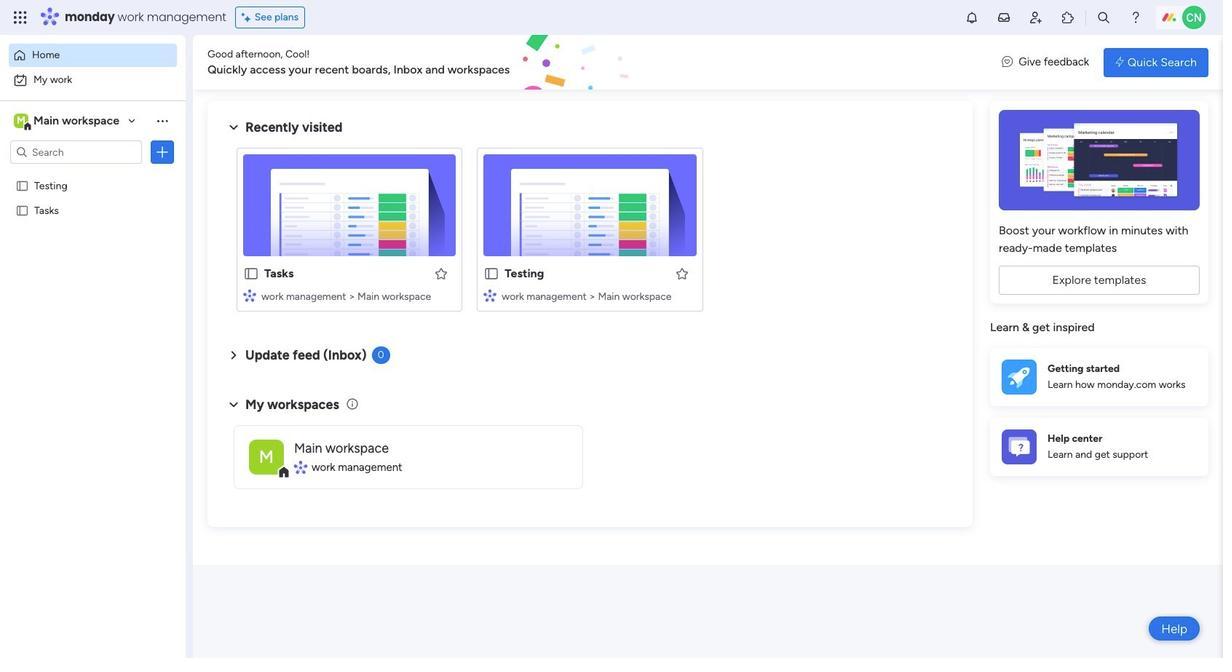 Task type: describe. For each thing, give the bounding box(es) containing it.
templates image image
[[1004, 110, 1196, 211]]

select product image
[[13, 10, 28, 25]]

invite members image
[[1029, 10, 1044, 25]]

quick search results list box
[[225, 136, 956, 329]]

1 vertical spatial option
[[9, 68, 177, 92]]

0 horizontal spatial public board image
[[15, 203, 29, 217]]

help center element
[[991, 418, 1209, 476]]

notifications image
[[965, 10, 980, 25]]

v2 bolt switch image
[[1116, 54, 1125, 70]]

open update feed (inbox) image
[[225, 347, 243, 364]]

workspace options image
[[155, 113, 170, 128]]



Task type: vqa. For each thing, say whether or not it's contained in the screenshot.
Update feed icon
yes



Task type: locate. For each thing, give the bounding box(es) containing it.
workspace image
[[249, 440, 284, 475]]

workspace selection element
[[14, 112, 122, 131]]

help image
[[1129, 10, 1144, 25]]

1 horizontal spatial public board image
[[243, 266, 259, 282]]

0 element
[[372, 347, 390, 364]]

close recently visited image
[[225, 119, 243, 136]]

Search in workspace field
[[31, 144, 122, 161]]

search everything image
[[1097, 10, 1112, 25]]

0 horizontal spatial add to favorites image
[[434, 266, 449, 281]]

see plans image
[[242, 9, 255, 25]]

1 vertical spatial public board image
[[243, 266, 259, 282]]

1 vertical spatial public board image
[[484, 266, 500, 282]]

add to favorites image
[[434, 266, 449, 281], [675, 266, 690, 281]]

workspace image
[[14, 113, 28, 129]]

1 horizontal spatial add to favorites image
[[675, 266, 690, 281]]

2 add to favorites image from the left
[[675, 266, 690, 281]]

1 add to favorites image from the left
[[434, 266, 449, 281]]

option
[[9, 44, 177, 67], [9, 68, 177, 92], [0, 172, 186, 175]]

getting started element
[[991, 348, 1209, 406]]

0 vertical spatial public board image
[[15, 178, 29, 192]]

1 horizontal spatial public board image
[[484, 266, 500, 282]]

0 horizontal spatial public board image
[[15, 178, 29, 192]]

list box
[[0, 170, 186, 419]]

public board image
[[15, 178, 29, 192], [243, 266, 259, 282]]

2 vertical spatial option
[[0, 172, 186, 175]]

v2 user feedback image
[[1003, 54, 1014, 70]]

options image
[[155, 145, 170, 160]]

0 vertical spatial option
[[9, 44, 177, 67]]

monday marketplace image
[[1061, 10, 1076, 25]]

public board image inside quick search results list box
[[243, 266, 259, 282]]

update feed image
[[997, 10, 1012, 25]]

public board image
[[15, 203, 29, 217], [484, 266, 500, 282]]

0 vertical spatial public board image
[[15, 203, 29, 217]]

cool name image
[[1183, 6, 1206, 29]]

close my workspaces image
[[225, 396, 243, 414]]



